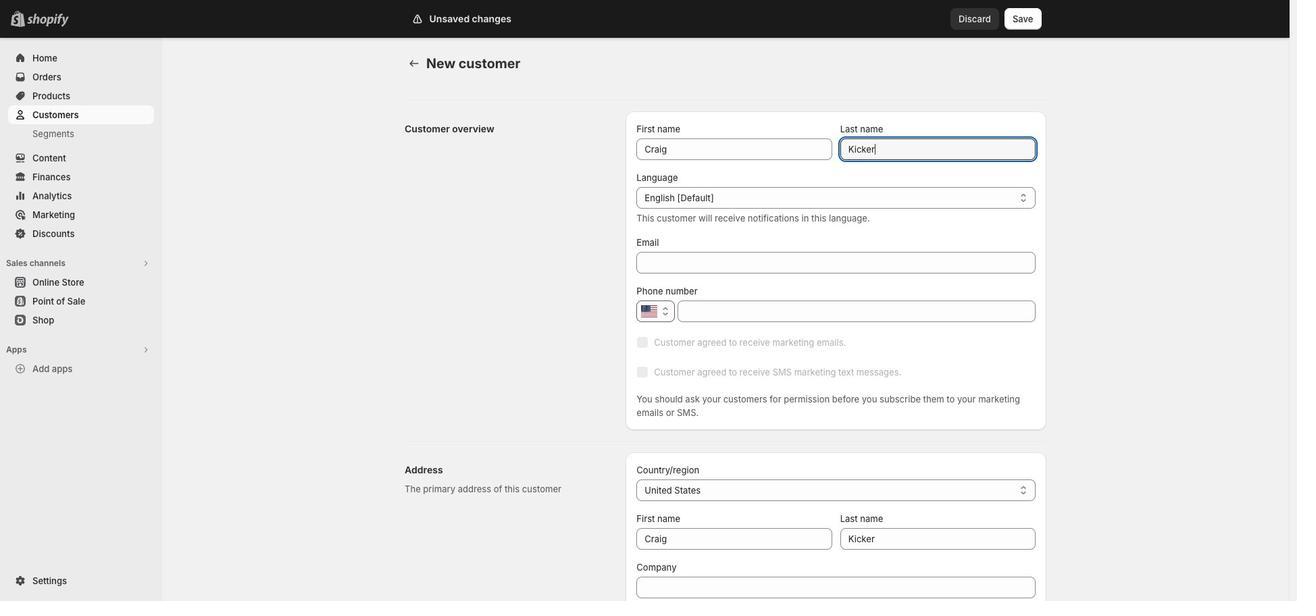 Task type: describe. For each thing, give the bounding box(es) containing it.
united states (+1) image
[[642, 306, 658, 318]]



Task type: locate. For each thing, give the bounding box(es) containing it.
None email field
[[637, 252, 1036, 274]]

None text field
[[841, 139, 1036, 160], [841, 529, 1036, 550], [637, 577, 1036, 599], [841, 139, 1036, 160], [841, 529, 1036, 550], [637, 577, 1036, 599]]

shopify image
[[30, 14, 72, 27]]

None text field
[[637, 139, 833, 160], [678, 301, 1036, 322], [637, 529, 833, 550], [637, 139, 833, 160], [678, 301, 1036, 322], [637, 529, 833, 550]]



Task type: vqa. For each thing, say whether or not it's contained in the screenshot.
text box
yes



